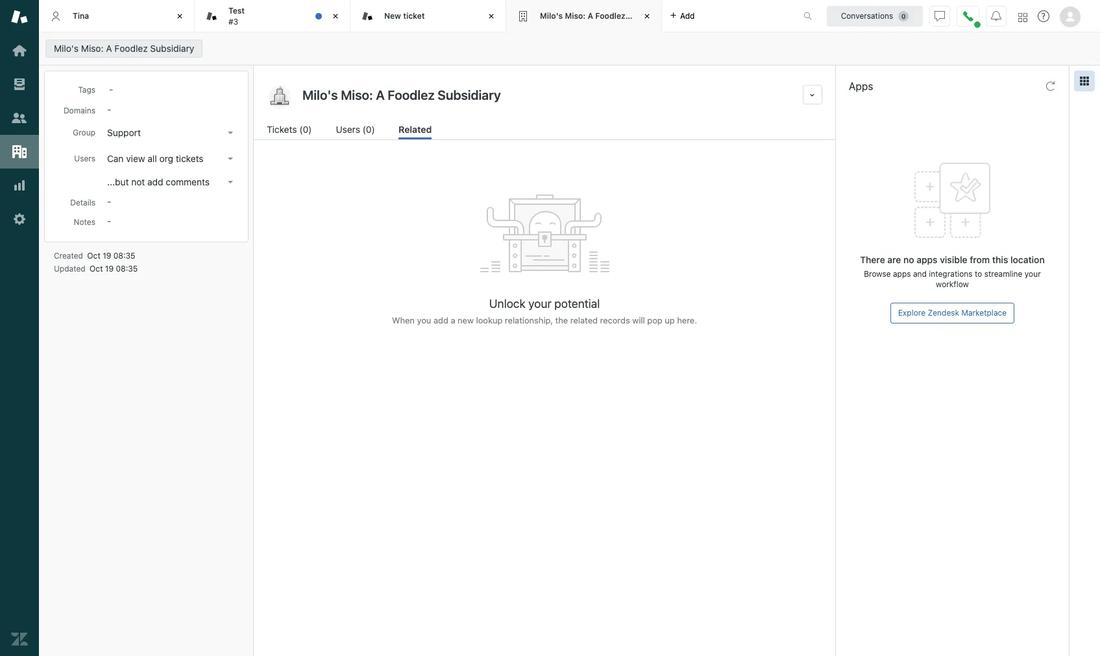 Task type: vqa. For each thing, say whether or not it's contained in the screenshot.
Edit user icon
no



Task type: describe. For each thing, give the bounding box(es) containing it.
add inside button
[[147, 177, 163, 188]]

1 vertical spatial apps
[[893, 269, 911, 279]]

apps image
[[1079, 76, 1090, 86]]

explore zendesk marketplace button
[[890, 303, 1014, 324]]

tickets
[[176, 153, 204, 164]]

workflow
[[936, 280, 969, 289]]

get started image
[[11, 42, 28, 59]]

1 vertical spatial 19
[[105, 264, 114, 274]]

miso: inside secondary element
[[81, 43, 104, 54]]

0 vertical spatial 08:35
[[113, 251, 135, 261]]

tickets (0)
[[267, 124, 312, 135]]

marketplace
[[961, 308, 1007, 318]]

new ticket tab
[[350, 0, 506, 32]]

when
[[392, 315, 415, 326]]

related
[[399, 124, 432, 135]]

users (0) link
[[336, 123, 377, 140]]

milo's inside milo's miso: a foodlez subsidiary tab
[[540, 11, 563, 21]]

test
[[228, 6, 245, 16]]

pop
[[647, 315, 662, 326]]

this
[[992, 254, 1008, 265]]

users (0)
[[336, 124, 375, 135]]

button displays agent's chat status as invisible. image
[[935, 11, 945, 21]]

conversations
[[841, 11, 893, 20]]

ticket
[[403, 11, 425, 21]]

arrow down image for support
[[228, 132, 233, 134]]

get help image
[[1038, 10, 1049, 22]]

milo's miso: a foodlez subsidiary tab
[[506, 0, 668, 32]]

notifications image
[[991, 11, 1001, 21]]

domains
[[64, 106, 95, 116]]

explore
[[898, 308, 926, 318]]

0 vertical spatial oct
[[87, 251, 100, 261]]

you
[[417, 315, 431, 326]]

view
[[126, 153, 145, 164]]

records
[[600, 315, 630, 326]]

tags
[[78, 85, 95, 95]]

updated
[[54, 264, 85, 274]]

add inside unlock your potential when you add a new lookup relationship, the related records will pop up here.
[[433, 315, 448, 326]]

add button
[[662, 0, 703, 32]]

0 horizontal spatial a
[[106, 43, 112, 54]]

close image inside tab
[[329, 10, 342, 23]]

...but not add comments button
[[103, 173, 238, 191]]

milo's miso: a foodlez subsidiary link
[[45, 40, 203, 58]]

related
[[570, 315, 598, 326]]

users for users
[[74, 154, 95, 164]]

1 vertical spatial oct
[[90, 264, 103, 274]]

are
[[887, 254, 901, 265]]

0 vertical spatial apps
[[917, 254, 938, 265]]

visible
[[940, 254, 967, 265]]

...but
[[107, 177, 129, 188]]

all
[[148, 153, 157, 164]]

and
[[913, 269, 927, 279]]

org
[[159, 153, 173, 164]]

here.
[[677, 315, 697, 326]]

comments
[[166, 177, 210, 188]]

can view all org tickets button
[[103, 150, 238, 168]]

from
[[970, 254, 990, 265]]

integrations
[[929, 269, 973, 279]]

arrow down image for can view all org tickets
[[228, 158, 233, 160]]

zendesk support image
[[11, 8, 28, 25]]

unlock
[[489, 297, 526, 311]]

support button
[[103, 124, 238, 142]]

tickets (0) link
[[267, 123, 314, 140]]

created oct 19 08:35 updated oct 19 08:35
[[54, 251, 138, 274]]

zendesk
[[928, 308, 959, 318]]

zendesk image
[[11, 631, 28, 648]]

milo's miso: a foodlez subsidiary inside milo's miso: a foodlez subsidiary link
[[54, 43, 194, 54]]

no
[[903, 254, 914, 265]]

close image for milo's miso: a foodlez subsidiary
[[641, 10, 654, 23]]

test #3
[[228, 6, 245, 26]]



Task type: locate. For each thing, give the bounding box(es) containing it.
2 close image from the left
[[329, 10, 342, 23]]

19 right created in the top left of the page
[[103, 251, 111, 261]]

#3
[[228, 17, 238, 26]]

0 vertical spatial arrow down image
[[228, 132, 233, 134]]

new
[[458, 315, 474, 326]]

milo's inside milo's miso: a foodlez subsidiary link
[[54, 43, 79, 54]]

organizations image
[[11, 143, 28, 160]]

08:35 right "updated"
[[116, 264, 138, 274]]

08:35 right created in the top left of the page
[[113, 251, 135, 261]]

foodlez inside milo's miso: a foodlez subsidiary link
[[115, 43, 148, 54]]

1 horizontal spatial subsidiary
[[628, 11, 668, 21]]

1 vertical spatial users
[[74, 154, 95, 164]]

subsidiary inside milo's miso: a foodlez subsidiary link
[[150, 43, 194, 54]]

miso:
[[565, 11, 586, 21], [81, 43, 104, 54]]

tabs tab list
[[39, 0, 790, 32]]

close image for new ticket
[[485, 10, 498, 23]]

views image
[[11, 76, 28, 93]]

users right tickets (0) link
[[336, 124, 360, 135]]

miso: inside tab
[[565, 11, 586, 21]]

1 horizontal spatial (0)
[[363, 124, 375, 135]]

can view all org tickets
[[107, 153, 204, 164]]

19 right "updated"
[[105, 264, 114, 274]]

1 horizontal spatial add
[[433, 315, 448, 326]]

explore zendesk marketplace
[[898, 308, 1007, 318]]

subsidiary
[[628, 11, 668, 21], [150, 43, 194, 54]]

(0) left related
[[363, 124, 375, 135]]

0 horizontal spatial add
[[147, 177, 163, 188]]

customers image
[[11, 110, 28, 127]]

subsidiary inside milo's miso: a foodlez subsidiary tab
[[628, 11, 668, 21]]

1 arrow down image from the top
[[228, 132, 233, 134]]

browse
[[864, 269, 891, 279]]

0 vertical spatial users
[[336, 124, 360, 135]]

1 horizontal spatial milo's miso: a foodlez subsidiary
[[540, 11, 668, 21]]

milo's miso: a foodlez subsidiary
[[540, 11, 668, 21], [54, 43, 194, 54]]

close image inside new ticket tab
[[485, 10, 498, 23]]

1 vertical spatial arrow down image
[[228, 158, 233, 160]]

0 vertical spatial subsidiary
[[628, 11, 668, 21]]

notes
[[74, 217, 95, 227]]

a up secondary element
[[588, 11, 593, 21]]

your inside there are no apps visible from this location browse apps and integrations to streamline your workflow
[[1025, 269, 1041, 279]]

1 vertical spatial milo's
[[54, 43, 79, 54]]

your inside unlock your potential when you add a new lookup relationship, the related records will pop up here.
[[528, 297, 551, 311]]

users for users (0)
[[336, 124, 360, 135]]

tickets
[[267, 124, 297, 135]]

arrow down image
[[228, 132, 233, 134], [228, 158, 233, 160]]

apps up and
[[917, 254, 938, 265]]

the
[[555, 315, 568, 326]]

can
[[107, 153, 124, 164]]

0 horizontal spatial close image
[[173, 10, 186, 23]]

apps
[[917, 254, 938, 265], [893, 269, 911, 279]]

oct
[[87, 251, 100, 261], [90, 264, 103, 274]]

2 arrow down image from the top
[[228, 158, 233, 160]]

0 horizontal spatial apps
[[893, 269, 911, 279]]

arrow down image
[[228, 181, 233, 184]]

close image inside tina "tab"
[[173, 10, 186, 23]]

details
[[70, 198, 95, 208]]

1 horizontal spatial milo's
[[540, 11, 563, 21]]

close image left new
[[329, 10, 342, 23]]

08:35
[[113, 251, 135, 261], [116, 264, 138, 274]]

add inside popup button
[[680, 11, 695, 20]]

milo's miso: a foodlez subsidiary inside milo's miso: a foodlez subsidiary tab
[[540, 11, 668, 21]]

foodlez
[[595, 11, 625, 21], [115, 43, 148, 54]]

potential
[[554, 297, 600, 311]]

arrow down image inside can view all org tickets button
[[228, 158, 233, 160]]

(0)
[[299, 124, 312, 135], [363, 124, 375, 135]]

streamline
[[984, 269, 1022, 279]]

1 horizontal spatial close image
[[641, 10, 654, 23]]

location
[[1011, 254, 1045, 265]]

apps down "no"
[[893, 269, 911, 279]]

users down group at the left top
[[74, 154, 95, 164]]

tab
[[195, 0, 350, 32]]

1 horizontal spatial users
[[336, 124, 360, 135]]

miso: down tina
[[81, 43, 104, 54]]

0 horizontal spatial foodlez
[[115, 43, 148, 54]]

tina tab
[[39, 0, 195, 32]]

0 horizontal spatial miso:
[[81, 43, 104, 54]]

foodlez up secondary element
[[595, 11, 625, 21]]

related link
[[399, 123, 432, 140]]

group
[[73, 128, 95, 138]]

add
[[680, 11, 695, 20], [147, 177, 163, 188], [433, 315, 448, 326]]

None text field
[[299, 85, 798, 104]]

1 horizontal spatial a
[[588, 11, 593, 21]]

0 horizontal spatial (0)
[[299, 124, 312, 135]]

there are no apps visible from this location browse apps and integrations to streamline your workflow
[[860, 254, 1045, 289]]

foodlez down tina "tab"
[[115, 43, 148, 54]]

0 vertical spatial milo's miso: a foodlez subsidiary
[[540, 11, 668, 21]]

0 vertical spatial a
[[588, 11, 593, 21]]

will
[[632, 315, 645, 326]]

1 horizontal spatial your
[[1025, 269, 1041, 279]]

your
[[1025, 269, 1041, 279], [528, 297, 551, 311]]

2 vertical spatial add
[[433, 315, 448, 326]]

1 vertical spatial foodlez
[[115, 43, 148, 54]]

...but not add comments
[[107, 177, 210, 188]]

miso: up secondary element
[[565, 11, 586, 21]]

a inside tab
[[588, 11, 593, 21]]

1 vertical spatial your
[[528, 297, 551, 311]]

0 vertical spatial 19
[[103, 251, 111, 261]]

close image left #3
[[173, 10, 186, 23]]

1 horizontal spatial miso:
[[565, 11, 586, 21]]

2 close image from the left
[[641, 10, 654, 23]]

your up relationship,
[[528, 297, 551, 311]]

1 (0) from the left
[[299, 124, 312, 135]]

(0) right tickets
[[299, 124, 312, 135]]

1 close image from the left
[[173, 10, 186, 23]]

milo's miso: a foodlez subsidiary up secondary element
[[540, 11, 668, 21]]

foodlez inside milo's miso: a foodlez subsidiary tab
[[595, 11, 625, 21]]

0 horizontal spatial your
[[528, 297, 551, 311]]

0 horizontal spatial close image
[[485, 10, 498, 23]]

users
[[336, 124, 360, 135], [74, 154, 95, 164]]

1 horizontal spatial close image
[[329, 10, 342, 23]]

relationship,
[[505, 315, 553, 326]]

close image
[[485, 10, 498, 23], [641, 10, 654, 23]]

0 horizontal spatial subsidiary
[[150, 43, 194, 54]]

0 vertical spatial milo's
[[540, 11, 563, 21]]

not
[[131, 177, 145, 188]]

zendesk products image
[[1018, 13, 1027, 22]]

close image
[[173, 10, 186, 23], [329, 10, 342, 23]]

milo's miso: a foodlez subsidiary down tina "tab"
[[54, 43, 194, 54]]

to
[[975, 269, 982, 279]]

a
[[451, 315, 455, 326]]

support
[[107, 127, 141, 138]]

icon_org image
[[267, 85, 293, 111]]

unlock your potential when you add a new lookup relationship, the related records will pop up here.
[[392, 297, 697, 326]]

1 vertical spatial subsidiary
[[150, 43, 194, 54]]

lookup
[[476, 315, 503, 326]]

tab containing test
[[195, 0, 350, 32]]

new ticket
[[384, 11, 425, 21]]

a
[[588, 11, 593, 21], [106, 43, 112, 54]]

0 vertical spatial your
[[1025, 269, 1041, 279]]

0 vertical spatial foodlez
[[595, 11, 625, 21]]

1 horizontal spatial apps
[[917, 254, 938, 265]]

main element
[[0, 0, 39, 657]]

1 vertical spatial 08:35
[[116, 264, 138, 274]]

(0) for tickets (0)
[[299, 124, 312, 135]]

secondary element
[[39, 36, 1100, 62]]

oct right created in the top left of the page
[[87, 251, 100, 261]]

reporting image
[[11, 177, 28, 194]]

conversations button
[[827, 6, 923, 26]]

a down tina "tab"
[[106, 43, 112, 54]]

up
[[665, 315, 675, 326]]

1 vertical spatial milo's miso: a foodlez subsidiary
[[54, 43, 194, 54]]

1 close image from the left
[[485, 10, 498, 23]]

0 horizontal spatial milo's miso: a foodlez subsidiary
[[54, 43, 194, 54]]

- field
[[104, 82, 238, 96]]

0 vertical spatial add
[[680, 11, 695, 20]]

0 horizontal spatial milo's
[[54, 43, 79, 54]]

there
[[860, 254, 885, 265]]

milo's down tina
[[54, 43, 79, 54]]

close image inside milo's miso: a foodlez subsidiary tab
[[641, 10, 654, 23]]

your down location
[[1025, 269, 1041, 279]]

apps
[[849, 80, 873, 92]]

2 (0) from the left
[[363, 124, 375, 135]]

milo's
[[540, 11, 563, 21], [54, 43, 79, 54]]

admin image
[[11, 211, 28, 228]]

1 horizontal spatial foodlez
[[595, 11, 625, 21]]

0 horizontal spatial users
[[74, 154, 95, 164]]

tina
[[73, 11, 89, 21]]

1 vertical spatial a
[[106, 43, 112, 54]]

arrow down image inside support "button"
[[228, 132, 233, 134]]

oct right "updated"
[[90, 264, 103, 274]]

0 vertical spatial miso:
[[565, 11, 586, 21]]

1 vertical spatial miso:
[[81, 43, 104, 54]]

(0) for users (0)
[[363, 124, 375, 135]]

created
[[54, 251, 83, 261]]

1 vertical spatial add
[[147, 177, 163, 188]]

19
[[103, 251, 111, 261], [105, 264, 114, 274]]

milo's up secondary element
[[540, 11, 563, 21]]

new
[[384, 11, 401, 21]]

2 horizontal spatial add
[[680, 11, 695, 20]]



